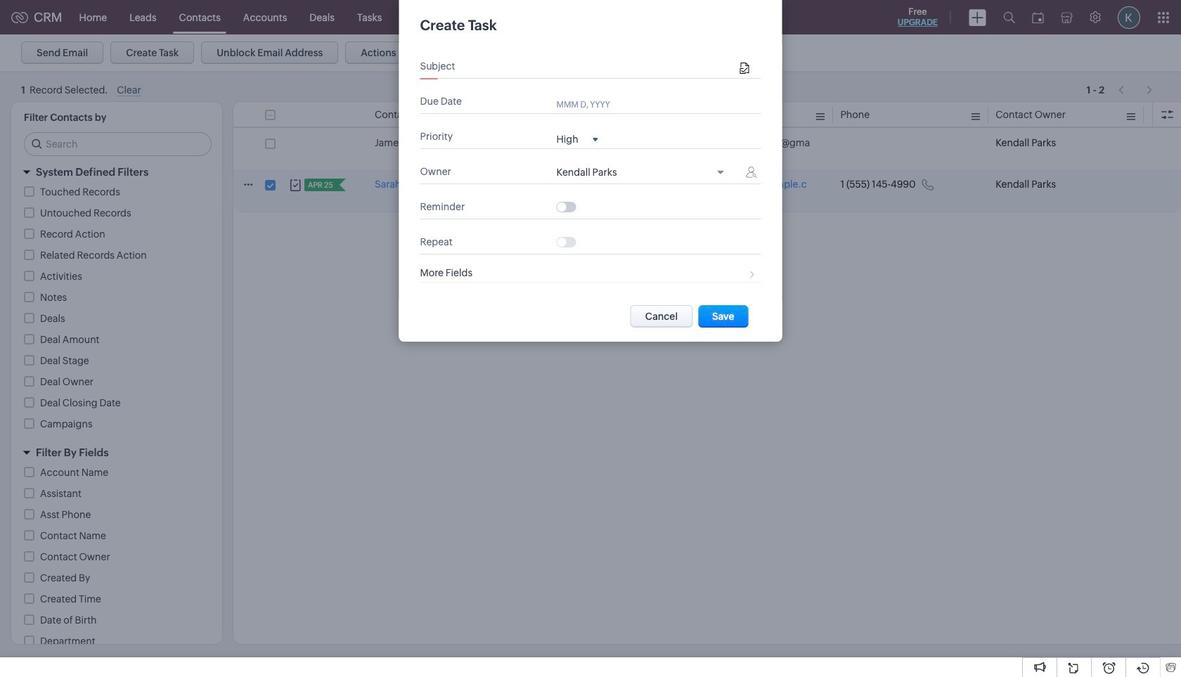 Task type: locate. For each thing, give the bounding box(es) containing it.
None text field
[[557, 61, 737, 73]]

row group
[[233, 129, 1181, 212]]

None button
[[631, 305, 693, 328]]

2 navigation from the top
[[1112, 79, 1160, 100]]

None submit
[[698, 305, 749, 328]]

Search text field
[[25, 133, 211, 155]]

None field
[[557, 133, 598, 145], [557, 167, 731, 180], [557, 133, 598, 145], [557, 167, 731, 180]]

logo image
[[11, 12, 28, 23]]

navigation
[[1112, 77, 1160, 97], [1112, 79, 1160, 100]]

subject name lookup image
[[740, 63, 749, 75]]



Task type: vqa. For each thing, say whether or not it's contained in the screenshot.
image
no



Task type: describe. For each thing, give the bounding box(es) containing it.
1 navigation from the top
[[1112, 77, 1160, 97]]

MMM d, yyyy text field
[[557, 98, 634, 110]]



